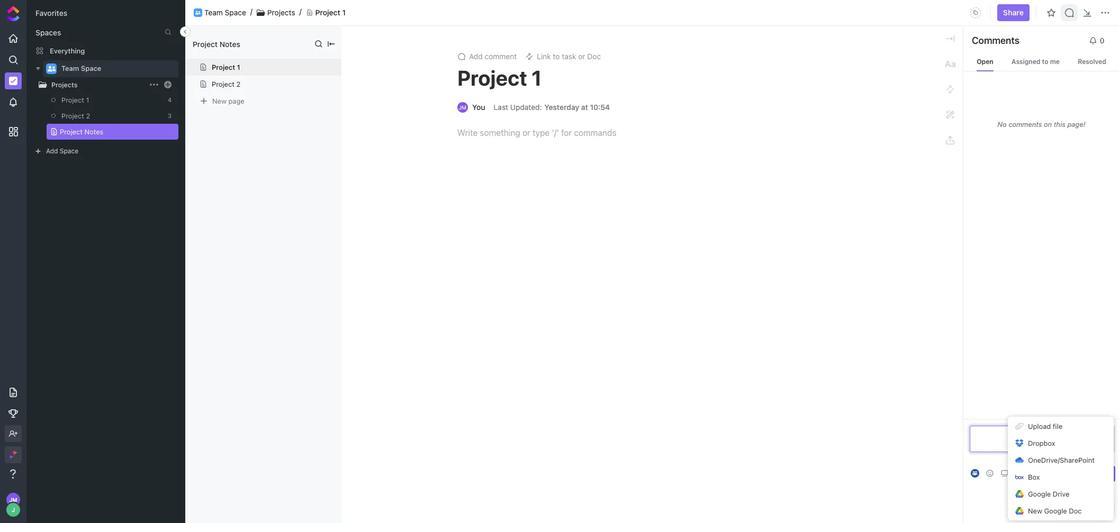 Task type: locate. For each thing, give the bounding box(es) containing it.
favorites button
[[35, 8, 67, 17]]

team space right user friends icon
[[204, 8, 246, 17]]

space
[[225, 8, 246, 17], [81, 64, 101, 73], [60, 147, 78, 155]]

doc
[[1069, 507, 1082, 516]]

0 horizontal spatial project notes
[[60, 128, 103, 136]]

project 1 link
[[51, 92, 161, 108]]

new google doc button
[[1008, 503, 1114, 520]]

last
[[494, 103, 508, 112]]

0 horizontal spatial project 2
[[61, 112, 90, 120]]

0 vertical spatial add
[[469, 52, 483, 61]]

1 vertical spatial team space
[[61, 64, 101, 73]]

project 1
[[315, 8, 346, 17], [212, 63, 240, 71], [457, 65, 542, 90], [61, 96, 89, 104]]

project notes down user friends icon
[[193, 39, 240, 48]]

new
[[212, 97, 227, 105], [1028, 507, 1042, 516]]

dropbox button
[[1008, 435, 1114, 452]]

2 up project notes link
[[86, 112, 90, 120]]

2 up page
[[236, 80, 240, 88]]

1 horizontal spatial projects
[[267, 8, 295, 17]]

notes
[[220, 39, 240, 48], [84, 128, 103, 136]]

box button
[[1008, 469, 1114, 486]]

project 2 up project notes link
[[61, 112, 90, 120]]

1 horizontal spatial team space link
[[204, 8, 246, 17]]

team space
[[204, 8, 246, 17], [61, 64, 101, 73]]

0 horizontal spatial projects
[[51, 81, 77, 89]]

no comments on this page!
[[998, 120, 1086, 128]]

1 horizontal spatial team space
[[204, 8, 246, 17]]

everything
[[50, 46, 85, 55]]

3
[[168, 112, 172, 119]]

dropbox
[[1028, 439, 1055, 448]]

0 vertical spatial team space link
[[204, 8, 246, 17]]

project 2
[[212, 80, 240, 88], [61, 112, 90, 120]]

space right user friends icon
[[225, 8, 246, 17]]

comments
[[972, 35, 1019, 46]]

new left page
[[212, 97, 227, 105]]

1 horizontal spatial team
[[204, 8, 223, 17]]

user friends image
[[195, 11, 201, 15]]

space down everything link
[[81, 64, 101, 73]]

task
[[1072, 503, 1086, 511]]

1 horizontal spatial 2
[[236, 80, 240, 88]]

project notes up add space
[[60, 128, 103, 136]]

0 vertical spatial new
[[212, 97, 227, 105]]

2 inside project 2 link
[[86, 112, 90, 120]]

1 horizontal spatial notes
[[220, 39, 240, 48]]

0 vertical spatial 2
[[236, 80, 240, 88]]

0 vertical spatial team space
[[204, 8, 246, 17]]

1 vertical spatial project 2
[[61, 112, 90, 120]]

0 vertical spatial team
[[204, 8, 223, 17]]

at
[[581, 103, 588, 112]]

google down box at the right bottom
[[1028, 490, 1051, 499]]

0 vertical spatial space
[[225, 8, 246, 17]]

0 horizontal spatial space
[[60, 147, 78, 155]]

0 horizontal spatial 2
[[86, 112, 90, 120]]

add for add space
[[46, 147, 58, 155]]

1 vertical spatial team space link
[[61, 60, 172, 77]]

1 vertical spatial 2
[[86, 112, 90, 120]]

project 2 link
[[51, 108, 161, 124]]

comment
[[485, 52, 517, 61]]

new google doc
[[1028, 507, 1082, 516]]

team space link right user friends icon
[[204, 8, 246, 17]]

space down project notes link
[[60, 147, 78, 155]]

this
[[1054, 120, 1066, 128]]

0 vertical spatial project 2
[[212, 80, 240, 88]]

upload file button
[[1008, 418, 1114, 435]]

add space
[[46, 147, 78, 155]]

team space link
[[204, 8, 246, 17], [61, 60, 172, 77]]

1 vertical spatial add
[[46, 147, 58, 155]]

0 vertical spatial google
[[1028, 490, 1051, 499]]

1 vertical spatial project notes
[[60, 128, 103, 136]]

spaces link
[[27, 28, 61, 37]]

team space link down everything link
[[61, 60, 172, 77]]

page!
[[1067, 120, 1086, 128]]

0 horizontal spatial new
[[212, 97, 227, 105]]

new down google drive
[[1028, 507, 1042, 516]]

google down google drive button
[[1044, 507, 1067, 516]]

1 vertical spatial team
[[61, 64, 79, 73]]

1
[[342, 8, 346, 17], [237, 63, 240, 71], [532, 65, 542, 90], [86, 96, 89, 104]]

10:54
[[590, 103, 610, 112]]

team down "everything"
[[61, 64, 79, 73]]

yesterday
[[544, 103, 579, 112]]

upload file
[[1028, 422, 1063, 431]]

0 horizontal spatial add
[[46, 147, 58, 155]]

google drive button
[[1008, 486, 1114, 503]]

1 horizontal spatial add
[[469, 52, 483, 61]]

0 horizontal spatial team space
[[61, 64, 101, 73]]

google inside button
[[1028, 490, 1051, 499]]

2 vertical spatial space
[[60, 147, 78, 155]]

1 horizontal spatial project 2
[[212, 80, 240, 88]]

file
[[1053, 422, 1063, 431]]

1 vertical spatial google
[[1044, 507, 1067, 516]]

1 vertical spatial new
[[1028, 507, 1042, 516]]

1 horizontal spatial space
[[81, 64, 101, 73]]

everything link
[[27, 42, 185, 59]]

0 horizontal spatial notes
[[84, 128, 103, 136]]

project notes
[[193, 39, 240, 48], [60, 128, 103, 136]]

2
[[236, 80, 240, 88], [86, 112, 90, 120]]

projects link
[[267, 8, 295, 17], [16, 79, 148, 90], [51, 81, 148, 89]]

team right user friends icon
[[204, 8, 223, 17]]

resolved
[[1078, 58, 1106, 66]]

add
[[469, 52, 483, 61], [46, 147, 58, 155]]

0 vertical spatial project notes
[[193, 39, 240, 48]]

projects
[[267, 8, 295, 17], [51, 81, 77, 89]]

1 vertical spatial projects
[[51, 81, 77, 89]]

onedrive/sharepoint
[[1028, 456, 1095, 465]]

share
[[1003, 8, 1024, 17]]

team space down "everything"
[[61, 64, 101, 73]]

project 2 up new page
[[212, 80, 240, 88]]

no
[[998, 120, 1007, 128]]

1 vertical spatial space
[[81, 64, 101, 73]]

0 horizontal spatial team
[[61, 64, 79, 73]]

on
[[1044, 120, 1052, 128]]

1 horizontal spatial new
[[1028, 507, 1042, 516]]

team
[[204, 8, 223, 17], [61, 64, 79, 73]]

new inside 'button'
[[1028, 507, 1042, 516]]

project
[[315, 8, 340, 17], [193, 39, 218, 48], [212, 63, 235, 71], [457, 65, 527, 90], [212, 80, 234, 88], [61, 96, 84, 104], [61, 112, 84, 120], [60, 128, 83, 136]]

google
[[1028, 490, 1051, 499], [1044, 507, 1067, 516]]



Task type: vqa. For each thing, say whether or not it's contained in the screenshot.
here.
no



Task type: describe. For each thing, give the bounding box(es) containing it.
box
[[1028, 473, 1040, 482]]

0 vertical spatial notes
[[220, 39, 240, 48]]

0 vertical spatial projects
[[267, 8, 295, 17]]

upload
[[1028, 422, 1051, 431]]

1 vertical spatial notes
[[84, 128, 103, 136]]

0 horizontal spatial team space link
[[61, 60, 172, 77]]

assigned to me
[[1012, 58, 1060, 66]]

new for new google doc
[[1028, 507, 1042, 516]]

add for add comment
[[469, 52, 483, 61]]

to
[[1042, 58, 1048, 66]]

favorites
[[35, 8, 67, 17]]

me
[[1050, 58, 1060, 66]]

comments
[[1009, 120, 1042, 128]]

drive
[[1053, 490, 1069, 499]]

onedrive/sharepoint button
[[1008, 452, 1114, 469]]

new for new page
[[212, 97, 227, 105]]

updated:
[[510, 103, 542, 112]]

page
[[228, 97, 244, 105]]

user friends image
[[47, 66, 55, 72]]

google inside 'button'
[[1044, 507, 1067, 516]]

add comment
[[469, 52, 517, 61]]

spaces
[[35, 28, 61, 37]]

2 horizontal spatial space
[[225, 8, 246, 17]]

last updated: yesterday at 10:54
[[494, 103, 610, 112]]

project notes link
[[50, 124, 161, 140]]

1 horizontal spatial project notes
[[193, 39, 240, 48]]

new page
[[212, 97, 244, 105]]

google drive
[[1028, 490, 1069, 499]]

assigned
[[1012, 58, 1040, 66]]

open
[[977, 58, 993, 66]]

4
[[168, 96, 172, 103]]



